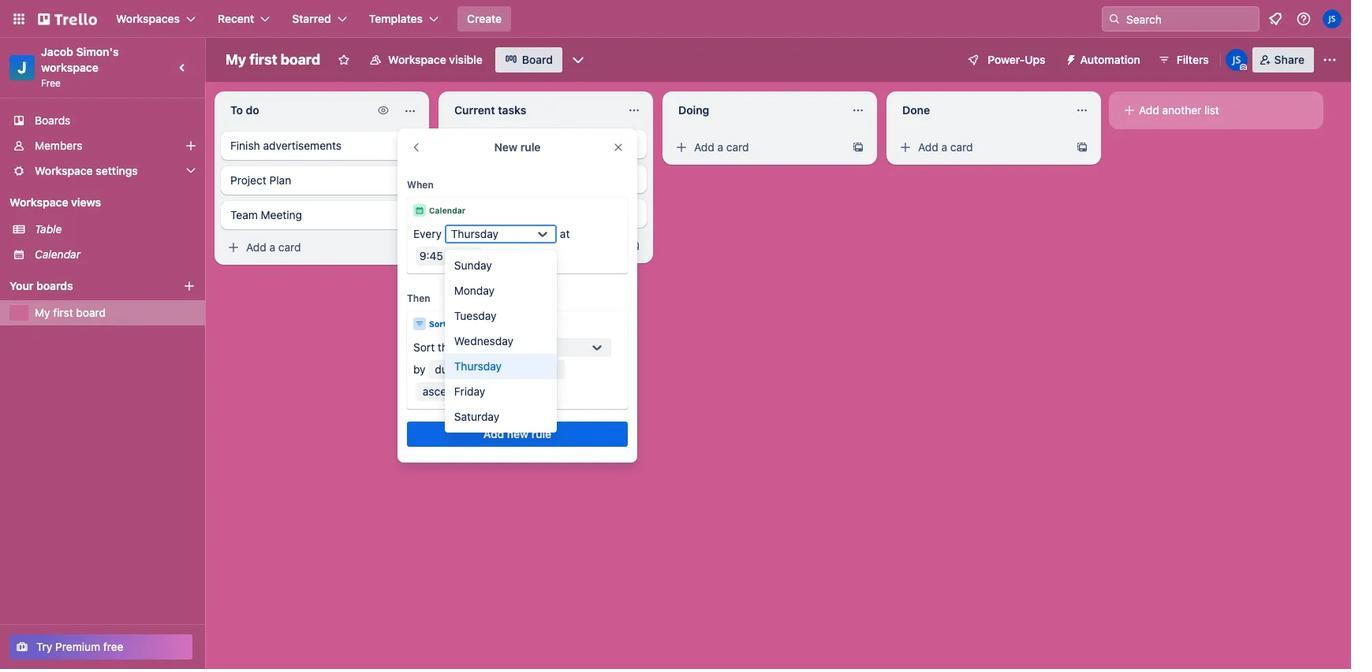 Task type: vqa. For each thing, say whether or not it's contained in the screenshot.
All
no



Task type: locate. For each thing, give the bounding box(es) containing it.
0 horizontal spatial finish advertisements link
[[221, 132, 423, 160]]

my first board link
[[35, 305, 196, 321]]

1 vertical spatial calendar
[[35, 248, 80, 261]]

finish advertisements link up project plan link
[[221, 132, 423, 160]]

a down 'plan'
[[269, 241, 275, 254]]

meeting
[[485, 207, 526, 220], [261, 208, 302, 222]]

workspace inside button
[[388, 53, 446, 66]]

card for add a card link above sunday
[[503, 239, 525, 252]]

board down the your boards with 1 items element
[[76, 306, 106, 320]]

0 horizontal spatial finish advertisements
[[230, 139, 342, 152]]

0 vertical spatial my
[[226, 51, 246, 68]]

my down recent
[[226, 51, 246, 68]]

0 horizontal spatial jacob simon (jacobsimon16) image
[[1226, 49, 1248, 71]]

1 vertical spatial create from template… image
[[628, 240, 641, 252]]

add board image
[[183, 280, 196, 293]]

members
[[35, 139, 82, 152]]

starred button
[[283, 6, 356, 32]]

1 vertical spatial my first board
[[35, 306, 106, 320]]

finish
[[454, 137, 484, 151], [230, 139, 260, 152]]

1 horizontal spatial team
[[454, 207, 482, 220]]

open information menu image
[[1296, 11, 1312, 27]]

thursday down to
[[454, 360, 502, 373]]

2 horizontal spatial sm image
[[1059, 47, 1081, 69]]

1 horizontal spatial finish advertisements link
[[445, 130, 647, 159]]

workspace up table
[[9, 196, 68, 209]]

finish advertisements down current tasks text field
[[454, 137, 566, 151]]

sort for sort
[[429, 320, 447, 329]]

first
[[250, 51, 277, 68], [53, 306, 73, 320]]

1 vertical spatial first
[[53, 306, 73, 320]]

try
[[36, 641, 52, 654]]

1 horizontal spatial finish advertisements
[[454, 137, 566, 151]]

sort
[[429, 320, 447, 329], [413, 341, 435, 354]]

a up monday
[[494, 239, 500, 252]]

0 vertical spatial calendar
[[429, 206, 466, 215]]

1 horizontal spatial calendar
[[429, 206, 466, 215]]

recent button
[[208, 6, 280, 32]]

0 horizontal spatial my first board
[[35, 306, 106, 320]]

jacob simon (jacobsimon16) image
[[1323, 9, 1342, 28], [1226, 49, 1248, 71]]

add a card up sunday
[[470, 239, 525, 252]]

add a card down 'plan'
[[246, 241, 301, 254]]

1 vertical spatial jacob simon (jacobsimon16) image
[[1226, 49, 1248, 71]]

team meeting up sunday
[[454, 207, 526, 220]]

sort up sort the list
[[429, 320, 447, 329]]

new
[[494, 140, 518, 154]]

add
[[1139, 103, 1160, 117], [694, 140, 715, 154], [918, 140, 939, 154], [470, 239, 491, 252], [246, 241, 267, 254], [484, 428, 504, 441]]

add a card
[[694, 140, 749, 154], [918, 140, 973, 154], [470, 239, 525, 252], [246, 241, 301, 254]]

team meeting for to do text field
[[230, 208, 302, 222]]

share
[[1275, 53, 1305, 66]]

jacob simon's workspace free
[[41, 45, 122, 89]]

team
[[454, 207, 482, 220], [230, 208, 258, 222]]

1 horizontal spatial jacob simon (jacobsimon16) image
[[1323, 9, 1342, 28]]

0 horizontal spatial first
[[53, 306, 73, 320]]

1 vertical spatial rule
[[532, 428, 552, 441]]

card down doing text field
[[727, 140, 749, 154]]

add new rule
[[484, 428, 552, 441]]

1 horizontal spatial team meeting
[[454, 207, 526, 220]]

add a card link down project plan link
[[221, 237, 398, 259]]

j
[[18, 58, 27, 77]]

meeting down 'plan'
[[261, 208, 302, 222]]

1 horizontal spatial create from template… image
[[852, 141, 865, 154]]

jacob simon (jacobsimon16) image right filters
[[1226, 49, 1248, 71]]

to do
[[481, 341, 510, 354]]

the
[[438, 341, 454, 354]]

1 horizontal spatial finish
[[454, 137, 484, 151]]

rule inside button
[[532, 428, 552, 441]]

0 horizontal spatial calendar
[[35, 248, 80, 261]]

my first board down the your boards with 1 items element
[[35, 306, 106, 320]]

workspace inside popup button
[[35, 164, 93, 178]]

0 vertical spatial workspace
[[388, 53, 446, 66]]

this member is an admin of this board. image
[[1240, 64, 1247, 71]]

finish advertisements link down current tasks text field
[[445, 130, 647, 159]]

team meeting link down new rule
[[445, 200, 647, 228]]

friday
[[454, 385, 485, 398]]

thursday
[[451, 227, 499, 241], [454, 360, 502, 373]]

my down your boards
[[35, 306, 50, 320]]

card down 'plan'
[[278, 241, 301, 254]]

1 vertical spatial sort
[[413, 341, 435, 354]]

0 horizontal spatial finish
[[230, 139, 260, 152]]

create from template… image
[[1076, 141, 1089, 154], [628, 240, 641, 252]]

add another list link
[[1116, 98, 1318, 123]]

1 vertical spatial list
[[457, 341, 472, 354]]

board inside text field
[[281, 51, 320, 68]]

first down recent "dropdown button"
[[250, 51, 277, 68]]

1 horizontal spatial board
[[281, 51, 320, 68]]

team down project
[[230, 208, 258, 222]]

my inside the "board name" text field
[[226, 51, 246, 68]]

sm image inside add another list link
[[1122, 103, 1138, 118]]

finish advertisements link for current tasks text field
[[445, 130, 647, 159]]

list right the
[[457, 341, 472, 354]]

rule
[[521, 140, 541, 154], [532, 428, 552, 441]]

a for add a card link below project plan link
[[269, 241, 275, 254]]

2 vertical spatial sm image
[[450, 238, 466, 254]]

1 horizontal spatial my first board
[[226, 51, 320, 68]]

add down project plan
[[246, 241, 267, 254]]

2 vertical spatial workspace
[[9, 196, 68, 209]]

templates
[[369, 12, 423, 25]]

1 horizontal spatial my
[[226, 51, 246, 68]]

0 horizontal spatial advertisements
[[263, 139, 342, 152]]

monday
[[454, 284, 495, 297]]

0 horizontal spatial my
[[35, 306, 50, 320]]

sm image inside automation button
[[1059, 47, 1081, 69]]

card for add a card link below done text field
[[951, 140, 973, 154]]

saturday
[[454, 410, 500, 424]]

meeting for to do text field
[[261, 208, 302, 222]]

0 vertical spatial sort
[[429, 320, 447, 329]]

customize views image
[[570, 52, 586, 68]]

0 vertical spatial create from template… image
[[1076, 141, 1089, 154]]

1 vertical spatial my
[[35, 306, 50, 320]]

calendar
[[429, 206, 466, 215], [35, 248, 80, 261]]

0 vertical spatial create from template… image
[[852, 141, 865, 154]]

1 vertical spatial create from template… image
[[404, 241, 417, 254]]

0 horizontal spatial team meeting
[[230, 208, 302, 222]]

0 horizontal spatial create from template… image
[[404, 241, 417, 254]]

workspace for workspace views
[[9, 196, 68, 209]]

None text field
[[416, 247, 481, 266]]

board link
[[495, 47, 563, 73]]

0 horizontal spatial list
[[457, 341, 472, 354]]

calendar up every
[[429, 206, 466, 215]]

0 horizontal spatial team
[[230, 208, 258, 222]]

advertisements
[[487, 137, 566, 151], [263, 139, 342, 152]]

1 vertical spatial workspace
[[35, 164, 93, 178]]

add left another in the right top of the page
[[1139, 103, 1160, 117]]

add inside button
[[484, 428, 504, 441]]

1 vertical spatial thursday
[[454, 360, 502, 373]]

add a card link up sunday
[[445, 235, 622, 257]]

finish advertisements
[[454, 137, 566, 151], [230, 139, 342, 152]]

advertisements down to do text field
[[263, 139, 342, 152]]

list
[[1205, 103, 1220, 117], [457, 341, 472, 354]]

1 horizontal spatial create from template… image
[[1076, 141, 1089, 154]]

add for add a card link below done text field
[[918, 140, 939, 154]]

add left new
[[484, 428, 504, 441]]

advertisements for to do text field
[[263, 139, 342, 152]]

list right another in the right top of the page
[[1205, 103, 1220, 117]]

workspace
[[388, 53, 446, 66], [35, 164, 93, 178], [9, 196, 68, 209]]

0 horizontal spatial board
[[76, 306, 106, 320]]

jacob simon (jacobsimon16) image inside primary element
[[1323, 9, 1342, 28]]

thursday up sunday
[[451, 227, 499, 241]]

board
[[281, 51, 320, 68], [76, 306, 106, 320]]

team for current tasks text field
[[454, 207, 482, 220]]

0 horizontal spatial team meeting link
[[221, 201, 423, 230]]

1 horizontal spatial meeting
[[485, 207, 526, 220]]

a
[[718, 140, 724, 154], [942, 140, 948, 154], [494, 239, 500, 252], [269, 241, 275, 254]]

finish for to do text field
[[230, 139, 260, 152]]

add for add a card link above sunday
[[470, 239, 491, 252]]

workspace down templates dropdown button
[[388, 53, 446, 66]]

1 horizontal spatial sm image
[[898, 140, 914, 155]]

sm image
[[376, 103, 391, 118], [1122, 103, 1138, 118], [674, 140, 690, 155], [226, 240, 241, 256]]

a down doing text field
[[718, 140, 724, 154]]

add a card link down done text field
[[893, 137, 1070, 159]]

my first board down recent "dropdown button"
[[226, 51, 320, 68]]

0 horizontal spatial meeting
[[261, 208, 302, 222]]

add new rule button
[[407, 422, 628, 447]]

starred
[[292, 12, 331, 25]]

workspace views
[[9, 196, 101, 209]]

add up sunday
[[470, 239, 491, 252]]

ascending
[[423, 385, 475, 398]]

board
[[522, 53, 553, 66]]

card for add a card link below doing text field
[[727, 140, 749, 154]]

team meeting link down project plan link
[[221, 201, 423, 230]]

list for sort the list
[[457, 341, 472, 354]]

team up sunday
[[454, 207, 482, 220]]

search image
[[1109, 13, 1121, 25]]

board down starred
[[281, 51, 320, 68]]

my first board
[[226, 51, 320, 68], [35, 306, 106, 320]]

date
[[457, 363, 480, 376]]

add a card link
[[669, 137, 846, 159], [893, 137, 1070, 159], [445, 235, 622, 257], [221, 237, 398, 259]]

1 vertical spatial sm image
[[898, 140, 914, 155]]

a down done text field
[[942, 140, 948, 154]]

0 vertical spatial board
[[281, 51, 320, 68]]

simon's
[[76, 45, 119, 58]]

workspace
[[41, 61, 99, 74]]

Search field
[[1121, 7, 1259, 31]]

0 vertical spatial first
[[250, 51, 277, 68]]

add another list
[[1139, 103, 1220, 117]]

card for add a card link below project plan link
[[278, 241, 301, 254]]

workspace settings button
[[0, 159, 205, 184]]

finish left new
[[454, 137, 484, 151]]

To do text field
[[221, 98, 369, 123]]

by
[[413, 363, 426, 376]]

finish advertisements up 'plan'
[[230, 139, 342, 152]]

0 vertical spatial list
[[1205, 103, 1220, 117]]

0 vertical spatial my first board
[[226, 51, 320, 68]]

my
[[226, 51, 246, 68], [35, 306, 50, 320]]

workspace visible button
[[360, 47, 492, 73]]

0 vertical spatial sm image
[[1059, 47, 1081, 69]]

share button
[[1253, 47, 1315, 73]]

jacob simon (jacobsimon16) image right open information menu icon
[[1323, 9, 1342, 28]]

advertisements down current tasks text field
[[487, 137, 566, 151]]

1 horizontal spatial list
[[1205, 103, 1220, 117]]

add down done text field
[[918, 140, 939, 154]]

meeting for current tasks text field
[[485, 207, 526, 220]]

primary element
[[0, 0, 1352, 38]]

1 horizontal spatial advertisements
[[487, 137, 566, 151]]

first down "boards"
[[53, 306, 73, 320]]

finish advertisements link
[[445, 130, 647, 159], [221, 132, 423, 160]]

j link
[[9, 55, 35, 80]]

card
[[727, 140, 749, 154], [951, 140, 973, 154], [503, 239, 525, 252], [278, 241, 301, 254]]

sm image
[[1059, 47, 1081, 69], [898, 140, 914, 155], [450, 238, 466, 254]]

create from template… image
[[852, 141, 865, 154], [404, 241, 417, 254]]

team meeting down project plan
[[230, 208, 302, 222]]

then
[[407, 293, 431, 305]]

team meeting link
[[445, 200, 647, 228], [221, 201, 423, 230]]

1 horizontal spatial first
[[250, 51, 277, 68]]

workspace down members
[[35, 164, 93, 178]]

team meeting
[[454, 207, 526, 220], [230, 208, 302, 222]]

card down done text field
[[951, 140, 973, 154]]

finish up project
[[230, 139, 260, 152]]

add down doing text field
[[694, 140, 715, 154]]

card left at
[[503, 239, 525, 252]]

calendar down table
[[35, 248, 80, 261]]

wednesday
[[454, 335, 514, 348]]

1 horizontal spatial team meeting link
[[445, 200, 647, 228]]

automation
[[1081, 53, 1141, 66]]

0 vertical spatial jacob simon (jacobsimon16) image
[[1323, 9, 1342, 28]]

0 horizontal spatial create from template… image
[[628, 240, 641, 252]]

meeting up sunday
[[485, 207, 526, 220]]

sort left the
[[413, 341, 435, 354]]

my first board inside the "board name" text field
[[226, 51, 320, 68]]



Task type: describe. For each thing, give the bounding box(es) containing it.
due date
[[435, 363, 480, 376]]

boards link
[[0, 108, 205, 133]]

0 vertical spatial thursday
[[451, 227, 499, 241]]

try premium free
[[36, 641, 124, 654]]

new
[[507, 428, 529, 441]]

create
[[467, 12, 502, 25]]

first inside the "board name" text field
[[250, 51, 277, 68]]

your boards with 1 items element
[[9, 277, 159, 296]]

star or unstar board image
[[338, 54, 350, 66]]

workspaces button
[[107, 6, 205, 32]]

project plan link
[[221, 166, 423, 195]]

0 horizontal spatial sm image
[[450, 238, 466, 254]]

filters button
[[1153, 47, 1214, 73]]

do
[[497, 341, 510, 354]]

show menu image
[[1322, 52, 1338, 68]]

members link
[[0, 133, 205, 159]]

another
[[1163, 103, 1202, 117]]

table
[[35, 223, 62, 236]]

team meeting for current tasks text field
[[454, 207, 526, 220]]

recent
[[218, 12, 254, 25]]

table link
[[35, 222, 196, 238]]

workspace visible
[[388, 53, 483, 66]]

add a card down doing text field
[[694, 140, 749, 154]]

0 vertical spatial rule
[[521, 140, 541, 154]]

back to home image
[[38, 6, 97, 32]]

create from template… image for add a card link below doing text field
[[852, 141, 865, 154]]

filters
[[1177, 53, 1209, 66]]

sunday
[[454, 259, 492, 272]]

sort the list
[[413, 341, 472, 354]]

create from template… image for add a card link above sunday
[[628, 240, 641, 252]]

add a card link down doing text field
[[669, 137, 846, 159]]

try premium free button
[[9, 635, 193, 660]]

jacob
[[41, 45, 73, 58]]

a for add a card link below doing text field
[[718, 140, 724, 154]]

power-ups button
[[957, 47, 1055, 73]]

visible
[[449, 53, 483, 66]]

Doing text field
[[669, 98, 843, 123]]

workspace for workspace visible
[[388, 53, 446, 66]]

plan
[[269, 174, 291, 187]]

advertisements for current tasks text field
[[487, 137, 566, 151]]

power-ups
[[988, 53, 1046, 66]]

team meeting link for add a card link below project plan link
[[221, 201, 423, 230]]

templates button
[[360, 6, 448, 32]]

workspace navigation collapse icon image
[[172, 57, 194, 79]]

Current tasks text field
[[445, 98, 619, 123]]

your boards
[[9, 279, 73, 293]]

finish for current tasks text field
[[454, 137, 484, 151]]

0 notifications image
[[1266, 9, 1285, 28]]

create from template… image for add a card link below done text field
[[1076, 141, 1089, 154]]

boards
[[36, 279, 73, 293]]

premium
[[55, 641, 100, 654]]

tuesday
[[454, 309, 497, 323]]

workspace for workspace settings
[[35, 164, 93, 178]]

finish advertisements for to do text field
[[230, 139, 342, 152]]

create from template… image for add a card link below project plan link
[[404, 241, 417, 254]]

Done text field
[[893, 98, 1067, 123]]

my inside my first board link
[[35, 306, 50, 320]]

team for to do text field
[[230, 208, 258, 222]]

project plan
[[230, 174, 291, 187]]

due
[[435, 363, 454, 376]]

finish advertisements link for to do text field
[[221, 132, 423, 160]]

views
[[71, 196, 101, 209]]

Board name text field
[[218, 47, 328, 73]]

a for add a card link below done text field
[[942, 140, 948, 154]]

sort for sort the list
[[413, 341, 435, 354]]

finish advertisements for current tasks text field
[[454, 137, 566, 151]]

workspace settings
[[35, 164, 138, 178]]

workspaces
[[116, 12, 180, 25]]

list for add another list
[[1205, 103, 1220, 117]]

calendar link
[[35, 247, 196, 263]]

to
[[481, 341, 494, 354]]

every
[[413, 227, 442, 241]]

my first board inside my first board link
[[35, 306, 106, 320]]

create button
[[458, 6, 511, 32]]

boards
[[35, 114, 71, 127]]

your
[[9, 279, 34, 293]]

new rule
[[494, 140, 541, 154]]

ups
[[1025, 53, 1046, 66]]

project
[[230, 174, 267, 187]]

at
[[560, 227, 570, 241]]

team meeting link for add a card link above sunday
[[445, 200, 647, 228]]

add for add a card link below doing text field
[[694, 140, 715, 154]]

add a card down done text field
[[918, 140, 973, 154]]

free
[[103, 641, 124, 654]]

a for add a card link above sunday
[[494, 239, 500, 252]]

jacob simon's workspace link
[[41, 45, 122, 74]]

1 vertical spatial board
[[76, 306, 106, 320]]

settings
[[96, 164, 138, 178]]

power-
[[988, 53, 1025, 66]]

automation button
[[1059, 47, 1150, 73]]

when
[[407, 179, 434, 191]]

add for add a card link below project plan link
[[246, 241, 267, 254]]

free
[[41, 77, 61, 89]]



